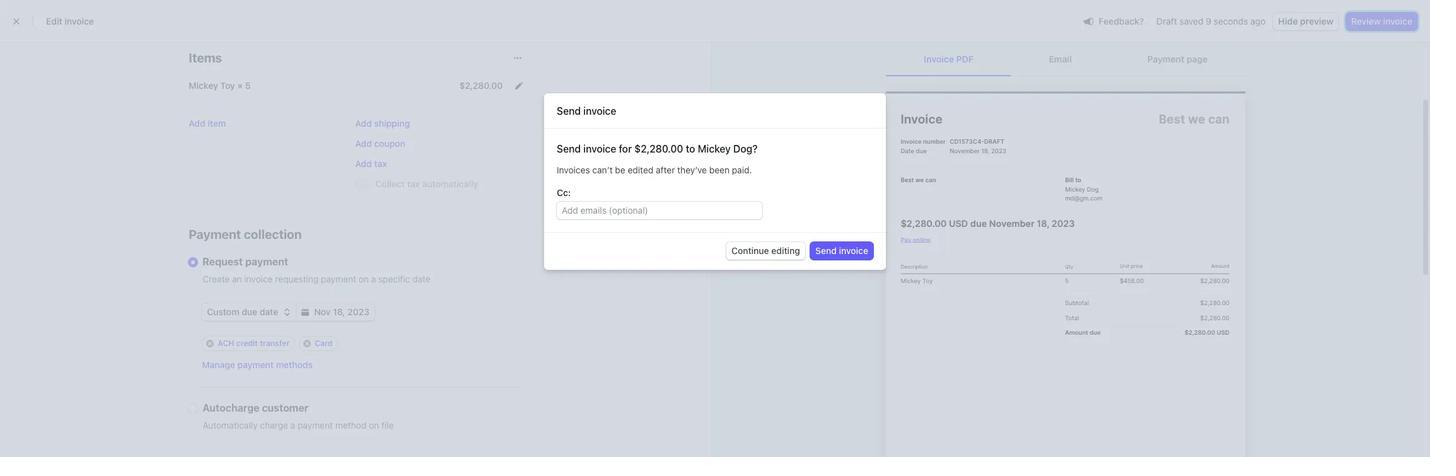 Task type: describe. For each thing, give the bounding box(es) containing it.
1 horizontal spatial mickey
[[698, 143, 731, 155]]

remove card image
[[304, 340, 311, 347]]

×
[[237, 80, 243, 91]]

autocharge customer automatically charge a payment method on file
[[203, 402, 394, 431]]

send invoice for $2,280.00 to mickey dog?
[[557, 143, 758, 155]]

customer
[[262, 402, 309, 414]]

editing
[[771, 246, 800, 256]]

page
[[1187, 54, 1208, 64]]

pdf
[[956, 54, 974, 64]]

ach
[[218, 339, 234, 348]]

be
[[615, 165, 625, 176]]

shipping
[[374, 118, 410, 129]]

payment for payment collection
[[189, 227, 241, 242]]

file
[[381, 420, 394, 431]]

items
[[189, 50, 222, 65]]

transfer
[[260, 339, 290, 348]]

saved
[[1180, 16, 1203, 26]]

send invoice button
[[810, 242, 873, 260]]

review invoice button
[[1346, 13, 1418, 30]]

create
[[203, 274, 230, 284]]

email
[[1049, 54, 1072, 64]]

autocharge
[[203, 402, 260, 414]]

edited
[[628, 165, 653, 176]]

payment for payment page
[[1147, 54, 1185, 64]]

payment inside button
[[237, 359, 274, 370]]

automatically
[[422, 178, 478, 189]]

remove ach credit transfer image
[[206, 340, 214, 347]]

2 horizontal spatial svg image
[[515, 82, 523, 90]]

add tax button
[[355, 158, 387, 170]]

credit
[[236, 339, 258, 348]]

payment down collection
[[245, 256, 288, 267]]

continue editing button
[[726, 242, 805, 260]]

on for customer
[[369, 420, 379, 431]]

specific
[[378, 274, 410, 284]]

a inside request payment create an invoice requesting payment on a specific date
[[371, 274, 376, 284]]

automatically
[[203, 420, 258, 431]]

to
[[686, 143, 695, 155]]

invoice inside review invoice 'button'
[[1383, 16, 1413, 26]]

payment inside the autocharge customer automatically charge a payment method on file
[[298, 420, 333, 431]]

send inside button
[[815, 246, 837, 256]]

feedback? button
[[1078, 12, 1149, 30]]

send invoice inside button
[[815, 246, 868, 256]]

payment collection
[[189, 227, 302, 242]]

collect
[[375, 178, 405, 189]]

ach credit transfer
[[218, 339, 290, 348]]

tax for collect
[[407, 178, 420, 189]]

collection
[[244, 227, 302, 242]]

add for add coupon
[[355, 138, 372, 149]]

invoice inside send invoice button
[[839, 246, 868, 256]]

collect tax automatically
[[375, 178, 478, 189]]

due
[[242, 306, 257, 317]]

dog?
[[733, 143, 758, 155]]

custom due date
[[207, 306, 278, 317]]

ago
[[1251, 16, 1266, 26]]

requesting
[[275, 274, 319, 284]]

paid.
[[732, 165, 752, 176]]

been
[[709, 165, 730, 176]]

nov
[[314, 306, 331, 317]]

feedback?
[[1099, 15, 1144, 26]]

item
[[208, 118, 226, 129]]

a inside the autocharge customer automatically charge a payment method on file
[[290, 420, 295, 431]]

an
[[232, 274, 242, 284]]

18,
[[333, 306, 345, 317]]

add coupon
[[355, 138, 405, 149]]

draft
[[1157, 16, 1177, 26]]

for
[[619, 143, 632, 155]]

seconds
[[1214, 16, 1248, 26]]

hide preview
[[1278, 16, 1334, 26]]

9
[[1206, 16, 1211, 26]]

add for add item
[[189, 118, 205, 129]]

add tax
[[355, 158, 387, 169]]

invoice inside request payment create an invoice requesting payment on a specific date
[[244, 274, 273, 284]]



Task type: locate. For each thing, give the bounding box(es) containing it.
1 horizontal spatial tax
[[407, 178, 420, 189]]

tab list containing invoice pdf
[[886, 43, 1246, 76]]

date inside popup button
[[260, 306, 278, 317]]

0 horizontal spatial send invoice
[[557, 106, 616, 117]]

request
[[203, 256, 243, 267]]

coupon
[[374, 138, 405, 149]]

manage
[[202, 359, 235, 370]]

0 vertical spatial a
[[371, 274, 376, 284]]

add item
[[189, 118, 226, 129]]

after
[[656, 165, 675, 176]]

add inside add coupon button
[[355, 138, 372, 149]]

a left specific
[[371, 274, 376, 284]]

review invoice
[[1351, 16, 1413, 26]]

svg image inside the custom due date popup button
[[283, 308, 291, 316]]

mickey left toy
[[189, 80, 218, 91]]

date inside request payment create an invoice requesting payment on a specific date
[[412, 274, 431, 284]]

0 horizontal spatial svg image
[[283, 308, 291, 316]]

can't
[[592, 165, 613, 176]]

cc:
[[557, 187, 571, 198]]

0 horizontal spatial on
[[359, 274, 369, 284]]

add left item
[[189, 118, 205, 129]]

0 horizontal spatial $2,280.00
[[459, 80, 503, 91]]

hide preview button
[[1273, 13, 1339, 30]]

tax for add
[[374, 158, 387, 169]]

1 vertical spatial $2,280.00
[[635, 143, 683, 155]]

send invoice right editing
[[815, 246, 868, 256]]

nov 18, 2023 button
[[297, 303, 374, 321]]

custom due date button
[[202, 303, 296, 321]]

draft saved 9 seconds ago
[[1157, 16, 1266, 26]]

payment
[[1147, 54, 1185, 64], [189, 227, 241, 242]]

1 vertical spatial mickey
[[698, 143, 731, 155]]

1 vertical spatial send invoice
[[815, 246, 868, 256]]

invoice
[[65, 16, 94, 26], [1383, 16, 1413, 26], [583, 106, 616, 117], [583, 143, 616, 155], [839, 246, 868, 256], [244, 274, 273, 284]]

on for payment
[[359, 274, 369, 284]]

svg image for nov 18, 2023
[[302, 308, 309, 316]]

0 vertical spatial tax
[[374, 158, 387, 169]]

1 vertical spatial a
[[290, 420, 295, 431]]

0 vertical spatial $2,280.00
[[459, 80, 503, 91]]

2023
[[347, 306, 369, 317]]

0 vertical spatial payment
[[1147, 54, 1185, 64]]

a
[[371, 274, 376, 284], [290, 420, 295, 431]]

on inside the autocharge customer automatically charge a payment method on file
[[369, 420, 379, 431]]

tax down add coupon button
[[374, 158, 387, 169]]

0 vertical spatial send invoice
[[557, 106, 616, 117]]

1 horizontal spatial payment
[[1147, 54, 1185, 64]]

mickey up been
[[698, 143, 731, 155]]

tax inside button
[[374, 158, 387, 169]]

5
[[245, 80, 251, 91]]

manage payment methods button
[[202, 359, 313, 371]]

0 horizontal spatial date
[[260, 306, 278, 317]]

add down add coupon button
[[355, 158, 372, 169]]

a right the charge on the bottom of page
[[290, 420, 295, 431]]

add up add tax
[[355, 138, 372, 149]]

send
[[557, 106, 581, 117], [557, 143, 581, 155], [815, 246, 837, 256]]

svg image
[[515, 82, 523, 90], [283, 308, 291, 316], [302, 308, 309, 316]]

method
[[335, 420, 367, 431]]

1 vertical spatial send
[[557, 143, 581, 155]]

send invoice up "invoices" on the left
[[557, 106, 616, 117]]

svg image inside nov 18, 2023 button
[[302, 308, 309, 316]]

1 vertical spatial payment
[[189, 227, 241, 242]]

add for add tax
[[355, 158, 372, 169]]

on left specific
[[359, 274, 369, 284]]

custom
[[207, 306, 239, 317]]

payment left the page
[[1147, 54, 1185, 64]]

tax
[[374, 158, 387, 169], [407, 178, 420, 189]]

nov 18, 2023
[[314, 306, 369, 317]]

tax right collect
[[407, 178, 420, 189]]

edit
[[46, 16, 62, 26]]

1 horizontal spatial on
[[369, 420, 379, 431]]

1 horizontal spatial a
[[371, 274, 376, 284]]

invoices
[[557, 165, 590, 176]]

1 horizontal spatial svg image
[[302, 308, 309, 316]]

hide
[[1278, 16, 1298, 26]]

1 horizontal spatial $2,280.00
[[635, 143, 683, 155]]

toolbar
[[202, 336, 338, 351]]

0 vertical spatial date
[[412, 274, 431, 284]]

2 vertical spatial send
[[815, 246, 837, 256]]

payment up 18, at the bottom left of the page
[[321, 274, 356, 284]]

add coupon button
[[355, 137, 405, 150]]

request payment create an invoice requesting payment on a specific date
[[203, 256, 431, 284]]

toolbar containing ach credit transfer
[[202, 336, 338, 351]]

0 horizontal spatial mickey
[[189, 80, 218, 91]]

invoice pdf
[[924, 54, 974, 64]]

continue editing
[[731, 246, 800, 256]]

add up 'add coupon'
[[355, 118, 372, 129]]

mickey toy × 5
[[189, 80, 251, 91]]

1 vertical spatial on
[[369, 420, 379, 431]]

charge
[[260, 420, 288, 431]]

add inside add tax button
[[355, 158, 372, 169]]

review
[[1351, 16, 1381, 26]]

add for add shipping
[[355, 118, 372, 129]]

preview
[[1300, 16, 1334, 26]]

add item button
[[189, 117, 226, 130]]

date
[[412, 274, 431, 284], [260, 306, 278, 317]]

add shipping button
[[355, 117, 410, 130]]

add shipping
[[355, 118, 410, 129]]

mickey
[[189, 80, 218, 91], [698, 143, 731, 155]]

methods
[[276, 359, 313, 370]]

payment up "request"
[[189, 227, 241, 242]]

send invoice
[[557, 106, 616, 117], [815, 246, 868, 256]]

1 horizontal spatial send invoice
[[815, 246, 868, 256]]

payment page
[[1147, 54, 1208, 64]]

1 horizontal spatial date
[[412, 274, 431, 284]]

they've
[[677, 165, 707, 176]]

payment down ach credit transfer
[[237, 359, 274, 370]]

add inside add item button
[[189, 118, 205, 129]]

add
[[189, 118, 205, 129], [355, 118, 372, 129], [355, 138, 372, 149], [355, 158, 372, 169]]

0 horizontal spatial payment
[[189, 227, 241, 242]]

0 horizontal spatial tax
[[374, 158, 387, 169]]

on inside request payment create an invoice requesting payment on a specific date
[[359, 274, 369, 284]]

$2,280.00
[[459, 80, 503, 91], [635, 143, 683, 155]]

0 vertical spatial on
[[359, 274, 369, 284]]

0 vertical spatial send
[[557, 106, 581, 117]]

edit invoice
[[46, 16, 94, 26]]

None text field
[[562, 203, 757, 218]]

continue
[[731, 246, 769, 256]]

0 horizontal spatial a
[[290, 420, 295, 431]]

invoices can't be edited after they've been paid.
[[557, 165, 752, 176]]

on left the file
[[369, 420, 379, 431]]

0 vertical spatial mickey
[[189, 80, 218, 91]]

manage payment methods
[[202, 359, 313, 370]]

date right specific
[[412, 274, 431, 284]]

payment down customer
[[298, 420, 333, 431]]

add inside the add shipping button
[[355, 118, 372, 129]]

date right due
[[260, 306, 278, 317]]

tab list
[[886, 43, 1246, 76]]

toy
[[220, 80, 235, 91]]

1 vertical spatial date
[[260, 306, 278, 317]]

on
[[359, 274, 369, 284], [369, 420, 379, 431]]

invoice
[[924, 54, 954, 64]]

card
[[315, 339, 333, 348]]

svg image for custom due date
[[283, 308, 291, 316]]

1 vertical spatial tax
[[407, 178, 420, 189]]



Task type: vqa. For each thing, say whether or not it's contained in the screenshot.
page
yes



